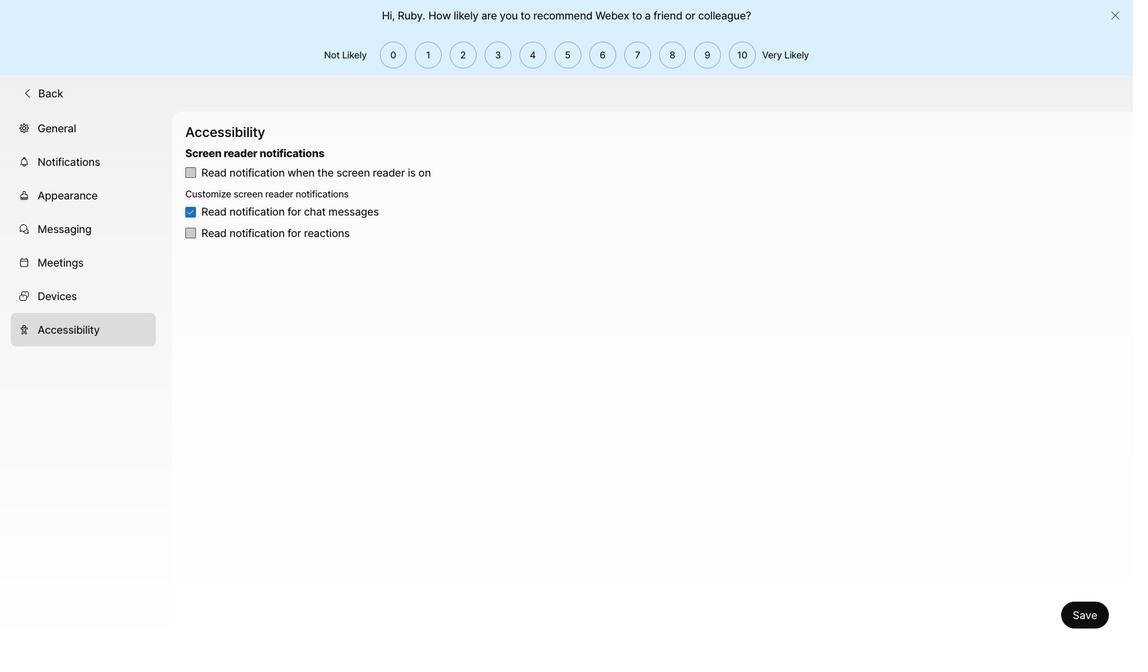 Task type: locate. For each thing, give the bounding box(es) containing it.
wrapper image inside 'appearance' tab
[[19, 190, 30, 201]]

3 wrapper image from the top
[[19, 190, 30, 201]]

accessibility tab
[[11, 313, 156, 346]]

4 wrapper image from the top
[[19, 223, 30, 234]]

6 wrapper image from the top
[[19, 291, 30, 301]]

2 wrapper image from the top
[[19, 156, 30, 167]]

wrapper image for meetings "tab"
[[19, 257, 30, 268]]

wrapper image inside messaging tab
[[19, 223, 30, 234]]

1 horizontal spatial wrapper image
[[187, 208, 195, 216]]

0 vertical spatial wrapper image
[[22, 88, 33, 99]]

devices tab
[[11, 279, 156, 313]]

wrapper image
[[22, 88, 33, 99], [187, 208, 195, 216]]

wrapper image for general tab
[[19, 123, 30, 133]]

7 wrapper image from the top
[[19, 324, 30, 335]]

1 wrapper image from the top
[[19, 123, 30, 133]]

wrapper image for notifications tab
[[19, 156, 30, 167]]

5 wrapper image from the top
[[19, 257, 30, 268]]

wrapper image for messaging tab
[[19, 223, 30, 234]]

messaging tab
[[11, 212, 156, 246]]

general tab
[[11, 111, 156, 145]]

wrapper image inside meetings "tab"
[[19, 257, 30, 268]]

wrapper image inside devices tab
[[19, 291, 30, 301]]

wrapper image inside general tab
[[19, 123, 30, 133]]

1 vertical spatial wrapper image
[[187, 208, 195, 216]]

appearance tab
[[11, 178, 156, 212]]

wrapper image
[[19, 123, 30, 133], [19, 156, 30, 167], [19, 190, 30, 201], [19, 223, 30, 234], [19, 257, 30, 268], [19, 291, 30, 301], [19, 324, 30, 335]]

meetings tab
[[11, 246, 156, 279]]

wrapper image inside accessibility tab
[[19, 324, 30, 335]]

wrapper image inside notifications tab
[[19, 156, 30, 167]]



Task type: vqa. For each thing, say whether or not it's contained in the screenshot.
Test Space, You will be notified of all new messages in this space list item
no



Task type: describe. For each thing, give the bounding box(es) containing it.
notifications tab
[[11, 145, 156, 178]]

wrapper image for 'appearance' tab
[[19, 190, 30, 201]]

how likely are you to recommend webex to a friend or colleague? score webex from 0 to 10, 0 is not likely and 10 is very likely. toolbar
[[376, 42, 756, 68]]

close rating section image
[[1111, 10, 1122, 21]]

settings navigation
[[0, 111, 172, 650]]

wrapper image for devices tab
[[19, 291, 30, 301]]

0 horizontal spatial wrapper image
[[22, 88, 33, 99]]

wrapper image for accessibility tab
[[19, 324, 30, 335]]



